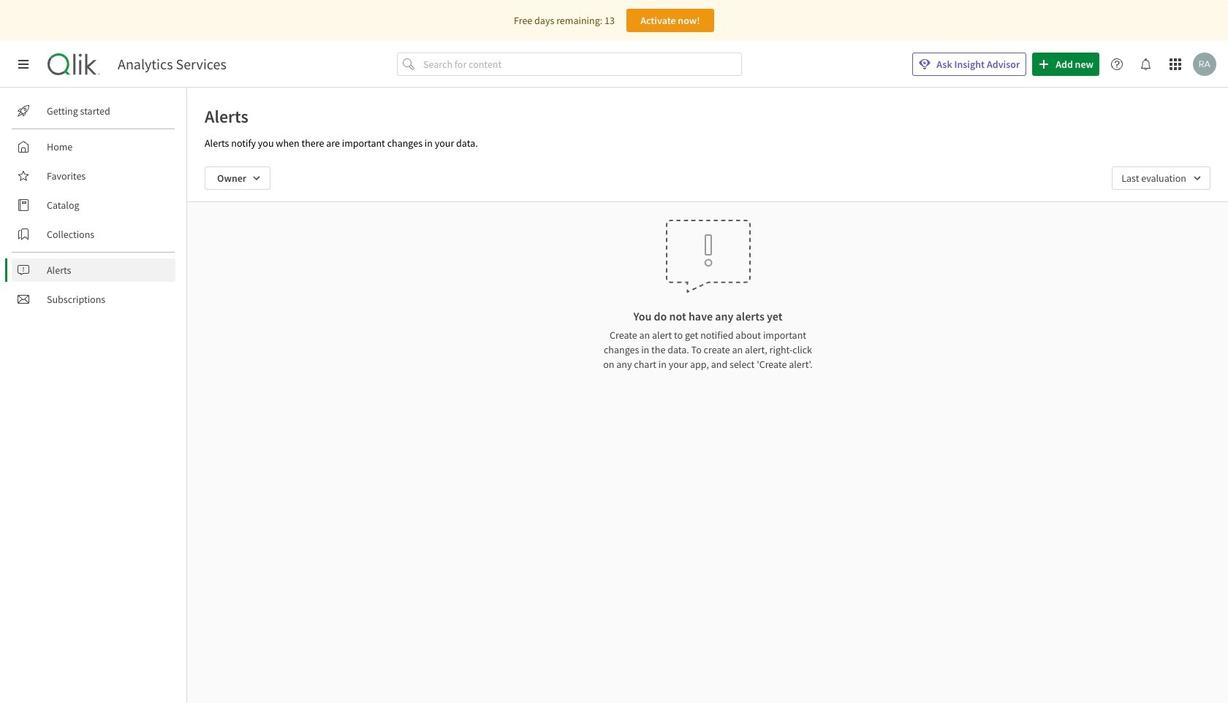 Task type: vqa. For each thing, say whether or not it's contained in the screenshot.
field within Filters Region
yes



Task type: locate. For each thing, give the bounding box(es) containing it.
navigation pane element
[[0, 94, 186, 317]]

None field
[[1112, 167, 1211, 190]]

ruby anderson image
[[1193, 53, 1216, 76]]



Task type: describe. For each thing, give the bounding box(es) containing it.
filters region
[[187, 155, 1228, 202]]

analytics services element
[[118, 56, 226, 73]]

none field inside filters region
[[1112, 167, 1211, 190]]

Search for content text field
[[420, 53, 742, 76]]

close sidebar menu image
[[18, 58, 29, 70]]



